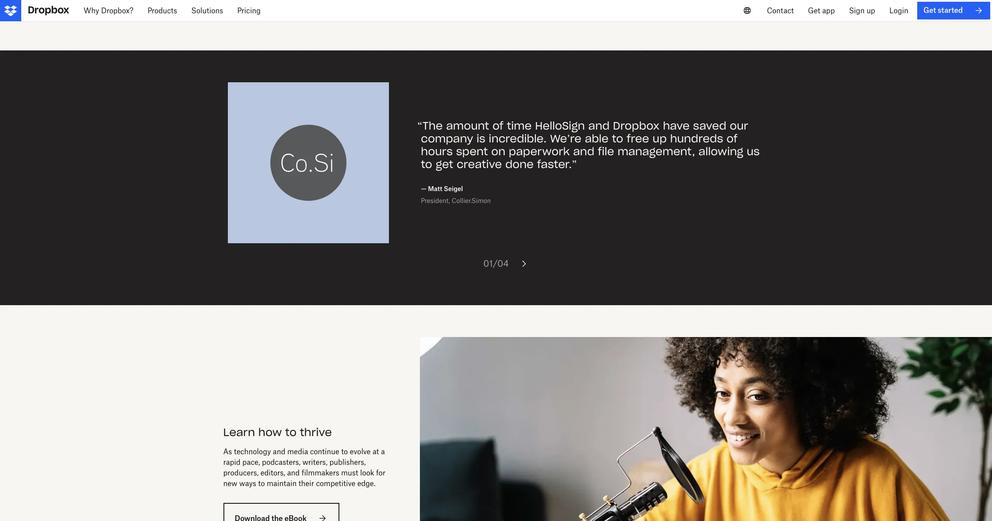 Task type: locate. For each thing, give the bounding box(es) containing it.
of right is
[[493, 119, 504, 133]]

and up podcasters,
[[273, 448, 286, 456]]

done
[[506, 158, 534, 171]]

collier.simon
[[452, 197, 491, 205]]

learn how to thrive
[[223, 426, 332, 440]]

dropbox?
[[101, 6, 133, 15]]

0 horizontal spatial get
[[809, 6, 821, 15]]

0 horizontal spatial up
[[653, 132, 667, 146]]

as
[[223, 448, 232, 456]]

paperwork
[[509, 145, 570, 159]]

why dropbox?
[[84, 6, 133, 15]]

able
[[585, 132, 609, 146]]

hours
[[421, 145, 453, 159]]

and
[[589, 119, 610, 133], [574, 145, 595, 159], [273, 448, 286, 456], [287, 469, 300, 478]]

why
[[84, 6, 99, 15]]

—
[[421, 185, 427, 192]]

"the
[[418, 119, 443, 133]]

pricing link
[[230, 0, 268, 21]]

creative
[[457, 158, 502, 171]]

podcasters,
[[262, 458, 301, 467]]

01/04
[[484, 258, 509, 269]]

up right sign
[[867, 6, 876, 15]]

get for get started
[[924, 6, 937, 15]]

1 horizontal spatial get
[[924, 6, 937, 15]]

get left started
[[924, 6, 937, 15]]

how
[[259, 426, 282, 440]]

to right ways
[[258, 479, 265, 488]]

and up maintain
[[287, 469, 300, 478]]

new
[[223, 479, 238, 488]]

evolve
[[350, 448, 371, 456]]

seigel
[[444, 185, 463, 192]]

of
[[493, 119, 504, 133], [727, 132, 738, 146]]

learn
[[223, 426, 255, 440]]

as technology and media continue to evolve at a rapid pace, podcasters, writers, publishers, producers, editors, and filmmakers must look for new ways to maintain their competitive edge.
[[223, 448, 386, 488]]

get for get app
[[809, 6, 821, 15]]

to left free
[[612, 132, 624, 146]]

and left file
[[574, 145, 595, 159]]

"the amount of time hellosign and dropbox have saved our company is incredible. we're able to free up hundreds of hours spent on paperwork and file management, allowing us to get creative done faster."
[[418, 119, 760, 171]]

get inside popup button
[[809, 6, 821, 15]]

to up media
[[285, 426, 297, 440]]

on
[[492, 145, 506, 159]]

sign up link
[[843, 0, 883, 21]]

us
[[747, 145, 760, 159]]

get
[[924, 6, 937, 15], [809, 6, 821, 15]]

publishers,
[[330, 458, 366, 467]]

products
[[148, 6, 177, 15]]

started
[[938, 6, 964, 15]]

1 horizontal spatial up
[[867, 6, 876, 15]]

their
[[299, 479, 314, 488]]

for
[[376, 469, 386, 478]]

to
[[612, 132, 624, 146], [421, 158, 433, 171], [285, 426, 297, 440], [341, 448, 348, 456], [258, 479, 265, 488]]

a woman speaking into a desktop microphone image
[[420, 337, 993, 522]]

file
[[598, 145, 615, 159]]

up right free
[[653, 132, 667, 146]]

of left the us
[[727, 132, 738, 146]]

contact
[[768, 6, 794, 15]]

pricing
[[237, 6, 261, 15]]

president, collier.simon
[[421, 197, 491, 205]]

to left get
[[421, 158, 433, 171]]

1 vertical spatial up
[[653, 132, 667, 146]]

look
[[360, 469, 375, 478]]

editors,
[[261, 469, 285, 478]]

0 vertical spatial up
[[867, 6, 876, 15]]

maintain
[[267, 479, 297, 488]]

get left "app" on the top right of page
[[809, 6, 821, 15]]

sign up
[[850, 6, 876, 15]]

free
[[627, 132, 650, 146]]

technology
[[234, 448, 271, 456]]

have
[[663, 119, 690, 133]]

up
[[867, 6, 876, 15], [653, 132, 667, 146]]

edge.
[[358, 479, 376, 488]]



Task type: describe. For each thing, give the bounding box(es) containing it.
solutions button
[[184, 0, 230, 21]]

app
[[823, 6, 835, 15]]

pace,
[[243, 458, 260, 467]]

spent
[[456, 145, 488, 159]]

get app button
[[802, 0, 843, 21]]

amount
[[446, 119, 489, 133]]

president,
[[421, 197, 450, 205]]

products button
[[141, 0, 184, 21]]

rapid
[[223, 458, 241, 467]]

login link
[[883, 0, 916, 21]]

up inside '"the amount of time hellosign and dropbox have saved our company is incredible. we're able to free up hundreds of hours spent on paperwork and file management, allowing us to get creative done faster."'
[[653, 132, 667, 146]]

faster."
[[537, 158, 577, 171]]

media
[[288, 448, 308, 456]]

get app
[[809, 6, 835, 15]]

producers,
[[223, 469, 259, 478]]

company
[[421, 132, 474, 146]]

to up publishers,
[[341, 448, 348, 456]]

get started
[[924, 6, 964, 15]]

we're
[[551, 132, 582, 146]]

hundreds
[[671, 132, 724, 146]]

get started link
[[918, 2, 991, 19]]

login
[[890, 6, 909, 15]]

get
[[436, 158, 454, 171]]

why dropbox? button
[[77, 0, 141, 21]]

saved
[[694, 119, 727, 133]]

1 horizontal spatial of
[[727, 132, 738, 146]]

management,
[[618, 145, 696, 159]]

hellosign
[[536, 119, 585, 133]]

incredible.
[[489, 132, 547, 146]]

dropbox
[[613, 119, 660, 133]]

contact button
[[760, 0, 802, 21]]

solutions
[[191, 6, 223, 15]]

continue
[[310, 448, 340, 456]]

sign
[[850, 6, 865, 15]]

cosi logo image
[[271, 125, 347, 201]]

and up file
[[589, 119, 610, 133]]

allowing
[[699, 145, 744, 159]]

time
[[507, 119, 532, 133]]

filmmakers
[[302, 469, 340, 478]]

is
[[477, 132, 486, 146]]

0 horizontal spatial of
[[493, 119, 504, 133]]

our
[[730, 119, 749, 133]]

— matt seigel
[[421, 185, 463, 192]]

thrive
[[300, 426, 332, 440]]

writers,
[[303, 458, 328, 467]]

ways
[[239, 479, 256, 488]]

must
[[341, 469, 359, 478]]

matt
[[428, 185, 443, 192]]

at
[[373, 448, 379, 456]]

competitive
[[316, 479, 356, 488]]

a
[[381, 448, 385, 456]]



Task type: vqa. For each thing, say whether or not it's contained in the screenshot.
GB
no



